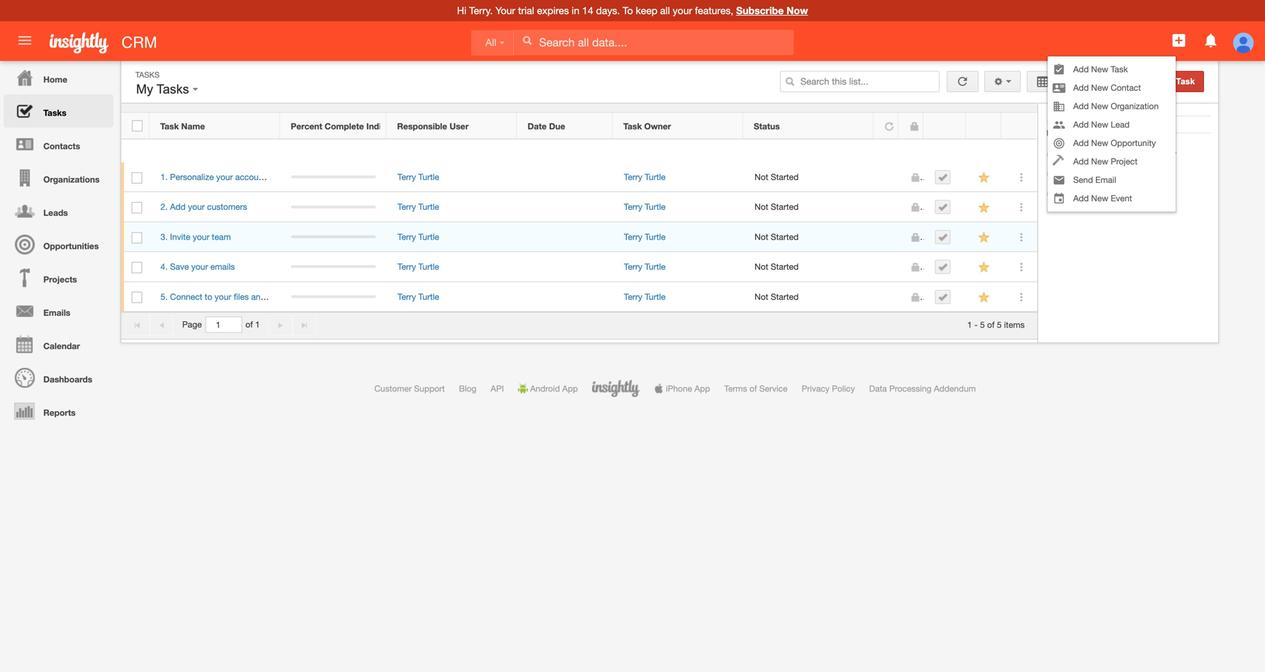 Task type: describe. For each thing, give the bounding box(es) containing it.
0 horizontal spatial export
[[1059, 189, 1084, 199]]

row group containing 1. personalize your account
[[121, 162, 1037, 312]]

2 horizontal spatial of
[[987, 320, 995, 330]]

1 1 from the left
[[255, 320, 260, 330]]

started for 5. connect to your files and apps
[[771, 292, 799, 302]]

add for add new organization
[[1073, 101, 1089, 111]]

expires
[[537, 5, 569, 16]]

search image
[[785, 77, 795, 87]]

add for add new event
[[1073, 193, 1089, 203]]

3. invite your team link
[[161, 232, 238, 242]]

task up the show sidebar icon
[[1111, 64, 1128, 74]]

5. connect to your files and apps link
[[161, 292, 294, 302]]

tasks link
[[4, 94, 113, 128]]

new for task
[[1091, 64, 1108, 74]]

by
[[316, 93, 325, 103]]

app for android app
[[562, 384, 578, 394]]

1 horizontal spatial of
[[750, 384, 757, 394]]

add for add new contact
[[1073, 83, 1089, 92]]

new for lead
[[1091, 119, 1108, 129]]

1 - 5 of 5 items
[[967, 320, 1025, 330]]

android app link
[[518, 384, 578, 394]]

4.
[[161, 262, 168, 272]]

user
[[450, 121, 469, 131]]

your right all
[[673, 5, 692, 16]]

subscribe
[[736, 5, 784, 16]]

bin
[[1100, 112, 1114, 121]]

2.
[[161, 202, 168, 212]]

not started cell for 5. connect to your files and apps
[[744, 282, 874, 312]]

tasks for import tasks
[[1086, 169, 1108, 179]]

that
[[328, 93, 342, 103]]

5.
[[161, 292, 168, 302]]

name
[[181, 121, 205, 131]]

task right contact
[[1176, 77, 1195, 86]]

mark this task complete image for 2. add your customers
[[938, 202, 948, 212]]

cog image
[[994, 77, 1004, 87]]

status
[[754, 121, 780, 131]]

add new event
[[1073, 193, 1132, 203]]

and inside row
[[251, 292, 266, 302]]

import / export
[[1047, 128, 1117, 138]]

email
[[1095, 175, 1116, 185]]

display: grid image
[[1036, 77, 1049, 86]]

your left files
[[215, 292, 231, 302]]

started for 3. invite your team
[[771, 232, 799, 242]]

not for 1. personalize your account
[[755, 172, 768, 182]]

policy
[[832, 384, 855, 394]]

percent
[[291, 121, 322, 131]]

3.
[[161, 232, 168, 242]]

reports
[[43, 408, 76, 418]]

import for import tasks
[[1059, 169, 1084, 179]]

task left owner
[[623, 121, 642, 131]]

private task image for team
[[910, 233, 920, 242]]

reports link
[[4, 394, 113, 428]]

complete
[[325, 121, 364, 131]]

mark this task complete image
[[938, 172, 948, 182]]

terms of service link
[[724, 384, 788, 394]]

days.
[[596, 5, 620, 16]]

export tasks
[[1057, 189, 1108, 199]]

private task image
[[910, 292, 920, 302]]

3. invite your team
[[161, 232, 231, 242]]

your for team
[[193, 232, 209, 242]]

1.
[[161, 172, 168, 182]]

privacy policy
[[802, 384, 855, 394]]

mark this task complete image for 3. invite your team
[[938, 232, 948, 242]]

following image for 5. connect to your files and apps
[[977, 291, 991, 304]]

1 field
[[206, 317, 241, 332]]

project
[[1111, 156, 1138, 166]]

support
[[414, 384, 445, 394]]

processing
[[889, 384, 932, 394]]

new for organization
[[1091, 101, 1108, 111]]

add new organization link
[[1048, 97, 1176, 115]]

add new organization
[[1073, 101, 1159, 111]]

started for 2. add your customers
[[771, 202, 799, 212]]

blog
[[459, 384, 476, 394]]

due
[[549, 121, 565, 131]]

not for 5. connect to your files and apps
[[755, 292, 768, 302]]

14
[[582, 5, 593, 16]]

it
[[256, 93, 260, 103]]

service
[[759, 384, 788, 394]]

privacy
[[802, 384, 830, 394]]

files
[[234, 292, 249, 302]]

not started for 2. add your customers
[[755, 202, 799, 212]]

following image for 3. invite your team
[[977, 231, 991, 244]]

new task link
[[1147, 71, 1204, 92]]

export tasks link
[[1047, 189, 1108, 199]]

emails
[[210, 262, 235, 272]]

row containing 3. invite your team
[[121, 222, 1037, 252]]

private task image for emails
[[910, 262, 920, 272]]

api
[[491, 384, 504, 394]]

emails
[[43, 308, 70, 318]]

add for add tasks to google calendar
[[1059, 149, 1075, 159]]

personalize
[[170, 172, 214, 182]]

row containing 4. save your emails
[[121, 252, 1037, 282]]

add for add new lead
[[1073, 119, 1089, 129]]

started for 4. save your emails
[[771, 262, 799, 272]]

0 horizontal spatial and
[[219, 93, 233, 103]]

now
[[787, 5, 808, 16]]

Search all data.... text field
[[514, 30, 794, 55]]

add new task link
[[1048, 60, 1176, 78]]

opportunity
[[1111, 138, 1156, 148]]

mark this task complete image for 5. connect to your files and apps
[[938, 292, 948, 302]]

2 5 from the left
[[997, 320, 1002, 330]]

not for 4. save your emails
[[755, 262, 768, 272]]

group
[[291, 93, 314, 103]]

recycle bin link
[[1047, 111, 1121, 123]]

customer
[[374, 384, 412, 394]]

your for customers
[[188, 202, 205, 212]]

1. personalize your account
[[161, 172, 266, 182]]

api link
[[491, 384, 504, 394]]

home link
[[4, 61, 113, 94]]

items
[[1004, 320, 1025, 330]]

my tasks button
[[133, 79, 202, 100]]

add new lead
[[1073, 119, 1130, 129]]

calendar inside navigation
[[43, 341, 80, 351]]

4. save your emails link
[[161, 262, 242, 272]]

customer support link
[[374, 384, 445, 394]]

row containing 5. connect to your files and apps
[[121, 282, 1037, 312]]

percent complete indicator responsible user
[[291, 121, 469, 131]]

2 press ctrl + space to group column header from the left
[[966, 113, 1001, 139]]

new for contact
[[1091, 83, 1108, 92]]

mark this task complete image for 4. save your emails
[[938, 262, 948, 272]]

refresh list image
[[956, 77, 969, 86]]

send email link
[[1048, 170, 1176, 189]]

app for iphone app
[[695, 384, 710, 394]]

contacts
[[43, 141, 80, 151]]

not started cell for 2. add your customers
[[744, 192, 874, 222]]

3 press ctrl + space to group column header from the left
[[1001, 113, 1037, 139]]

4. save your emails
[[161, 262, 235, 272]]

/
[[1080, 128, 1083, 138]]

not started cell for 3. invite your team
[[744, 222, 874, 252]]

following image for 1. personalize your account
[[977, 171, 991, 184]]

add for add new project
[[1073, 156, 1089, 166]]

here
[[263, 93, 279, 103]]

dashboards link
[[4, 361, 113, 394]]

of 1
[[245, 320, 260, 330]]



Task type: vqa. For each thing, say whether or not it's contained in the screenshot.
Add Link for Add Link button over Contact Owner at the right
no



Task type: locate. For each thing, give the bounding box(es) containing it.
not started for 1. personalize your account
[[755, 172, 799, 182]]

row
[[121, 113, 1037, 139], [121, 162, 1037, 192], [121, 192, 1037, 222], [121, 222, 1037, 252], [121, 252, 1037, 282], [121, 282, 1037, 312]]

5 not started from the top
[[755, 292, 799, 302]]

6 row from the top
[[121, 282, 1037, 312]]

to inside row
[[205, 292, 212, 302]]

1 horizontal spatial to
[[1101, 149, 1110, 159]]

3 not started from the top
[[755, 232, 799, 242]]

iphone app
[[666, 384, 710, 394]]

organizations link
[[4, 161, 113, 194]]

2 started from the top
[[771, 202, 799, 212]]

import for import / export
[[1047, 128, 1078, 138]]

0 horizontal spatial 1
[[255, 320, 260, 330]]

new for opportunity
[[1091, 138, 1108, 148]]

page
[[182, 320, 202, 330]]

1 mark this task complete image from the top
[[938, 202, 948, 212]]

terry
[[398, 172, 416, 182], [624, 172, 642, 182], [398, 202, 416, 212], [624, 202, 642, 212], [398, 232, 416, 242], [624, 232, 642, 242], [398, 262, 416, 272], [624, 262, 642, 272], [398, 292, 416, 302], [624, 292, 642, 302]]

1 left the - on the right top
[[967, 320, 972, 330]]

add new contact link
[[1048, 78, 1176, 97]]

4 started from the top
[[771, 262, 799, 272]]

3 following image from the top
[[977, 261, 991, 274]]

2 not started from the top
[[755, 202, 799, 212]]

all
[[485, 37, 496, 48]]

invite
[[170, 232, 190, 242]]

tasks down send email
[[1086, 189, 1108, 199]]

not started for 4. save your emails
[[755, 262, 799, 272]]

following image
[[977, 171, 991, 184], [977, 231, 991, 244], [977, 261, 991, 274]]

0 vertical spatial calendar
[[1142, 149, 1176, 159]]

keep
[[636, 5, 657, 16]]

data processing addendum
[[869, 384, 976, 394]]

new inside "add new project" link
[[1091, 156, 1108, 166]]

add for add new opportunity
[[1073, 138, 1089, 148]]

tasks up my
[[135, 70, 160, 79]]

indicator
[[366, 121, 403, 131]]

calendar down opportunity
[[1142, 149, 1176, 159]]

private task image for customers
[[910, 203, 920, 213]]

new for event
[[1091, 193, 1108, 203]]

add new opportunity link
[[1048, 134, 1176, 152]]

tasks for add tasks to google calendar
[[1077, 149, 1098, 159]]

2 column from the left
[[345, 93, 373, 103]]

notifications image
[[1202, 32, 1219, 49]]

android
[[530, 384, 560, 394]]

1 following image from the top
[[977, 201, 991, 214]]

new inside add new contact "link"
[[1091, 83, 1108, 92]]

1 5 from the left
[[980, 320, 985, 330]]

0 vertical spatial export
[[1085, 128, 1117, 138]]

tasks down add new project
[[1086, 169, 1108, 179]]

features,
[[695, 5, 733, 16]]

None checkbox
[[131, 202, 142, 214], [131, 292, 142, 303], [131, 202, 142, 214], [131, 292, 142, 303]]

not started cell
[[744, 162, 874, 192], [744, 192, 874, 222], [744, 222, 874, 252], [744, 252, 874, 282], [744, 282, 874, 312]]

tasks up contacts link
[[43, 108, 66, 118]]

of right the - on the right top
[[987, 320, 995, 330]]

1 app from the left
[[562, 384, 578, 394]]

2 following image from the top
[[977, 231, 991, 244]]

recycle
[[1061, 112, 1098, 121]]

5 left items
[[997, 320, 1002, 330]]

column
[[160, 93, 188, 103], [345, 93, 373, 103]]

row group
[[121, 162, 1037, 312]]

drag
[[132, 93, 150, 103]]

task
[[1111, 64, 1128, 74], [1176, 77, 1195, 86], [160, 121, 179, 131], [623, 121, 642, 131]]

new inside add new task link
[[1091, 64, 1108, 74]]

hi
[[457, 5, 466, 16]]

your up '3. invite your team'
[[188, 202, 205, 212]]

iphone app link
[[654, 384, 710, 394]]

mark this task complete image
[[938, 202, 948, 212], [938, 232, 948, 242], [938, 262, 948, 272], [938, 292, 948, 302]]

turtle
[[418, 172, 439, 182], [645, 172, 666, 182], [418, 202, 439, 212], [645, 202, 666, 212], [418, 232, 439, 242], [645, 232, 666, 242], [418, 262, 439, 272], [645, 262, 666, 272], [418, 292, 439, 302], [645, 292, 666, 302]]

cell
[[280, 162, 387, 192], [517, 162, 613, 192], [874, 162, 899, 192], [924, 162, 967, 192], [280, 192, 387, 222], [517, 192, 613, 222], [874, 192, 899, 222], [924, 192, 967, 222], [121, 222, 150, 252], [280, 222, 387, 252], [517, 222, 613, 252], [874, 222, 899, 252], [924, 222, 967, 252], [280, 252, 387, 282], [517, 252, 613, 282], [874, 252, 899, 282], [924, 252, 967, 282], [280, 282, 387, 312], [517, 282, 613, 312], [874, 282, 899, 312], [924, 282, 967, 312]]

started for 1. personalize your account
[[771, 172, 799, 182]]

of right terms
[[750, 384, 757, 394]]

navigation containing home
[[0, 61, 113, 428]]

1 vertical spatial and
[[251, 292, 266, 302]]

new inside new task link
[[1156, 77, 1174, 86]]

not started cell for 4. save your emails
[[744, 252, 874, 282]]

date
[[528, 121, 547, 131]]

following image for 2. add your customers
[[977, 201, 991, 214]]

trial
[[518, 5, 534, 16]]

3 row from the top
[[121, 192, 1037, 222]]

3 not started cell from the top
[[744, 222, 874, 252]]

app right the iphone at the bottom of the page
[[695, 384, 710, 394]]

0 vertical spatial import
[[1047, 128, 1078, 138]]

export up add new opportunity at the right top
[[1085, 128, 1117, 138]]

private task image for account
[[910, 173, 920, 183]]

column right the that
[[345, 93, 373, 103]]

tasks up the import tasks
[[1077, 149, 1098, 159]]

add inside "link"
[[1073, 83, 1089, 92]]

of
[[245, 320, 253, 330], [987, 320, 995, 330], [750, 384, 757, 394]]

not started
[[755, 172, 799, 182], [755, 202, 799, 212], [755, 232, 799, 242], [755, 262, 799, 272], [755, 292, 799, 302]]

tasks inside 'button'
[[156, 82, 189, 96]]

connect
[[170, 292, 202, 302]]

add new contact
[[1073, 83, 1141, 92]]

leads link
[[4, 194, 113, 228]]

1 right 1 field
[[255, 320, 260, 330]]

1 vertical spatial following image
[[977, 291, 991, 304]]

and right files
[[251, 292, 266, 302]]

0 horizontal spatial to
[[205, 292, 212, 302]]

your right "save"
[[191, 262, 208, 272]]

new inside add new opportunity link
[[1091, 138, 1108, 148]]

0 horizontal spatial 5
[[980, 320, 985, 330]]

task left name
[[160, 121, 179, 131]]

privacy policy link
[[802, 384, 855, 394]]

2 vertical spatial following image
[[977, 261, 991, 274]]

a
[[153, 93, 157, 103]]

hi terry. your trial expires in 14 days. to keep all your features, subscribe now
[[457, 5, 808, 16]]

3 not from the top
[[755, 232, 768, 242]]

calendar up dashboards link
[[43, 341, 80, 351]]

1 column from the left
[[160, 93, 188, 103]]

2 mark this task complete image from the top
[[938, 232, 948, 242]]

1 vertical spatial calendar
[[43, 341, 80, 351]]

tasks for my tasks
[[156, 82, 189, 96]]

1 not from the top
[[755, 172, 768, 182]]

to right connect on the top left of the page
[[205, 292, 212, 302]]

owner
[[644, 121, 671, 131]]

1 horizontal spatial calendar
[[1142, 149, 1176, 159]]

add new project link
[[1048, 152, 1176, 170]]

1 vertical spatial following image
[[977, 231, 991, 244]]

terms
[[724, 384, 747, 394]]

5 not started cell from the top
[[744, 282, 874, 312]]

new inside add new event link
[[1091, 193, 1108, 203]]

drop
[[236, 93, 253, 103]]

all link
[[471, 30, 514, 56]]

new inside add new lead link
[[1091, 119, 1108, 129]]

following image
[[977, 201, 991, 214], [977, 291, 991, 304]]

1 not started from the top
[[755, 172, 799, 182]]

new for project
[[1091, 156, 1108, 166]]

event
[[1111, 193, 1132, 203]]

1 row from the top
[[121, 113, 1037, 139]]

white image
[[522, 35, 532, 45]]

not for 2. add your customers
[[755, 202, 768, 212]]

None checkbox
[[132, 120, 143, 131], [131, 172, 142, 184], [131, 232, 142, 243], [131, 262, 142, 273], [132, 120, 143, 131], [131, 172, 142, 184], [131, 232, 142, 243], [131, 262, 142, 273]]

1 vertical spatial import
[[1059, 169, 1084, 179]]

4 not started cell from the top
[[744, 252, 874, 282]]

following image for 4. save your emails
[[977, 261, 991, 274]]

0 horizontal spatial column
[[160, 93, 188, 103]]

row containing task name
[[121, 113, 1037, 139]]

send email
[[1073, 175, 1116, 185]]

your
[[495, 5, 515, 16]]

my
[[136, 82, 153, 96]]

1 horizontal spatial to
[[281, 93, 289, 103]]

data
[[869, 384, 887, 394]]

1 horizontal spatial 5
[[997, 320, 1002, 330]]

2 not started cell from the top
[[744, 192, 874, 222]]

column right 'a'
[[160, 93, 188, 103]]

2 app from the left
[[695, 384, 710, 394]]

Search this list... text field
[[780, 71, 939, 92]]

terms of service
[[724, 384, 788, 394]]

1 horizontal spatial column
[[345, 93, 373, 103]]

not started cell for 1. personalize your account
[[744, 162, 874, 192]]

new inside add new organization link
[[1091, 101, 1108, 111]]

row containing 1. personalize your account
[[121, 162, 1037, 192]]

show sidebar image
[[1114, 77, 1124, 87]]

and left drop
[[219, 93, 233, 103]]

4 not started from the top
[[755, 262, 799, 272]]

1. personalize your account link
[[161, 172, 273, 182]]

repeating task image
[[884, 122, 894, 131]]

calendar
[[1142, 149, 1176, 159], [43, 341, 80, 351]]

5 started from the top
[[771, 292, 799, 302]]

add inside row
[[170, 202, 186, 212]]

task name
[[160, 121, 205, 131]]

not for 3. invite your team
[[755, 232, 768, 242]]

my tasks
[[136, 82, 193, 96]]

your for emails
[[191, 262, 208, 272]]

drag a column header and drop it here to group by that column
[[132, 93, 373, 103]]

5
[[980, 320, 985, 330], [997, 320, 1002, 330]]

5. connect to your files and apps
[[161, 292, 287, 302]]

not started for 3. invite your team
[[755, 232, 799, 242]]

1 horizontal spatial 1
[[967, 320, 972, 330]]

export down send
[[1059, 189, 1084, 199]]

1 not started cell from the top
[[744, 162, 874, 192]]

add
[[1073, 64, 1089, 74], [1073, 83, 1089, 92], [1073, 101, 1089, 111], [1073, 119, 1089, 129], [1073, 138, 1089, 148], [1059, 149, 1075, 159], [1073, 156, 1089, 166], [1073, 193, 1089, 203], [170, 202, 186, 212]]

opportunities link
[[4, 228, 113, 261]]

to right here
[[281, 93, 289, 103]]

1 vertical spatial to
[[205, 292, 212, 302]]

of right 1 field
[[245, 320, 253, 330]]

account
[[235, 172, 266, 182]]

navigation
[[0, 61, 113, 428]]

team
[[212, 232, 231, 242]]

app right android
[[562, 384, 578, 394]]

2 following image from the top
[[977, 291, 991, 304]]

tasks right my
[[156, 82, 189, 96]]

contacts link
[[4, 128, 113, 161]]

customer support
[[374, 384, 445, 394]]

private task image
[[909, 122, 919, 131], [910, 173, 920, 183], [910, 203, 920, 213], [910, 233, 920, 242], [910, 262, 920, 272]]

0 horizontal spatial of
[[245, 320, 253, 330]]

date due
[[528, 121, 565, 131]]

header
[[190, 93, 217, 103]]

2. add your customers link
[[161, 202, 254, 212]]

2 not from the top
[[755, 202, 768, 212]]

your left team on the top of the page
[[193, 232, 209, 242]]

tasks for export tasks
[[1086, 189, 1108, 199]]

0 horizontal spatial calendar
[[43, 341, 80, 351]]

import left /
[[1047, 128, 1078, 138]]

row containing 2. add your customers
[[121, 192, 1037, 222]]

0 horizontal spatial to
[[623, 5, 633, 16]]

4 not from the top
[[755, 262, 768, 272]]

import tasks link
[[1047, 169, 1108, 179]]

1 horizontal spatial and
[[251, 292, 266, 302]]

1 following image from the top
[[977, 171, 991, 184]]

0 vertical spatial and
[[219, 93, 233, 103]]

organization
[[1111, 101, 1159, 111]]

add for add new task
[[1073, 64, 1089, 74]]

customers
[[207, 202, 247, 212]]

2 row from the top
[[121, 162, 1037, 192]]

4 row from the top
[[121, 222, 1037, 252]]

add new opportunity
[[1073, 138, 1156, 148]]

1 vertical spatial to
[[1101, 149, 1110, 159]]

5 row from the top
[[121, 252, 1037, 282]]

1 press ctrl + space to group column header from the left
[[923, 113, 966, 139]]

in
[[572, 5, 579, 16]]

2 1 from the left
[[967, 320, 972, 330]]

3 started from the top
[[771, 232, 799, 242]]

1 started from the top
[[771, 172, 799, 182]]

dashboards
[[43, 374, 92, 384]]

0 vertical spatial following image
[[977, 171, 991, 184]]

android app
[[530, 384, 578, 394]]

5 not from the top
[[755, 292, 768, 302]]

4 mark this task complete image from the top
[[938, 292, 948, 302]]

your left account
[[216, 172, 233, 182]]

add tasks to google calendar link
[[1047, 149, 1176, 159]]

not
[[755, 172, 768, 182], [755, 202, 768, 212], [755, 232, 768, 242], [755, 262, 768, 272], [755, 292, 768, 302]]

google
[[1112, 149, 1140, 159]]

0 vertical spatial to
[[623, 5, 633, 16]]

0 vertical spatial to
[[281, 93, 289, 103]]

0 vertical spatial following image
[[977, 201, 991, 214]]

5 right the - on the right top
[[980, 320, 985, 330]]

add new task
[[1073, 64, 1128, 74]]

press ctrl + space to group column header
[[923, 113, 966, 139], [966, 113, 1001, 139], [1001, 113, 1037, 139]]

1 vertical spatial export
[[1059, 189, 1084, 199]]

iphone
[[666, 384, 692, 394]]

3 mark this task complete image from the top
[[938, 262, 948, 272]]

new task
[[1156, 77, 1195, 86]]

not started for 5. connect to your files and apps
[[755, 292, 799, 302]]

your for account
[[216, 172, 233, 182]]

1 horizontal spatial export
[[1085, 128, 1117, 138]]

to
[[281, 93, 289, 103], [205, 292, 212, 302]]

import up "export tasks" 'link'
[[1059, 169, 1084, 179]]

projects link
[[4, 261, 113, 294]]

data processing addendum link
[[869, 384, 976, 394]]

0 horizontal spatial app
[[562, 384, 578, 394]]

1 horizontal spatial app
[[695, 384, 710, 394]]



